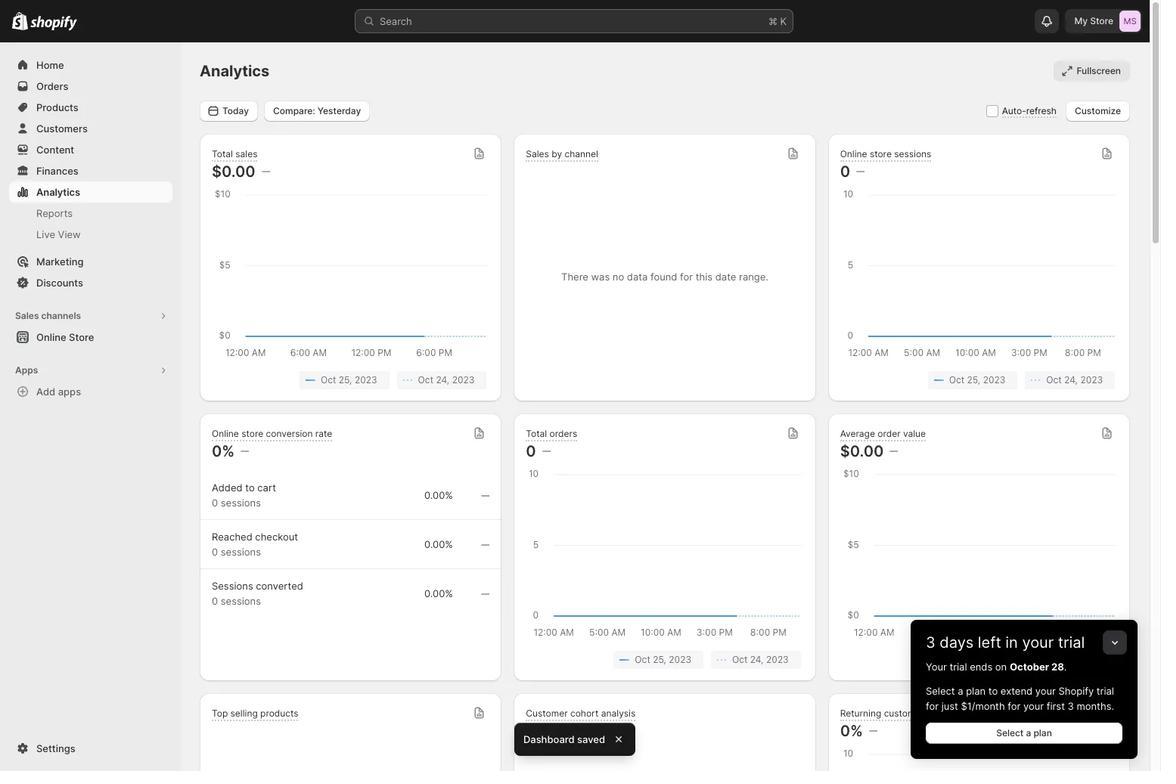 Task type: locate. For each thing, give the bounding box(es) containing it.
3 days left in your trial element
[[911, 660, 1138, 759]]

top selling products button
[[212, 708, 298, 721]]

2 horizontal spatial online
[[840, 148, 867, 159]]

0 vertical spatial plan
[[966, 685, 986, 697]]

0 vertical spatial 0%
[[212, 442, 235, 461]]

a up just
[[958, 685, 963, 697]]

3 up your
[[926, 634, 935, 652]]

1 horizontal spatial 0%
[[840, 722, 863, 740]]

1 horizontal spatial rate
[[927, 708, 944, 719]]

1 vertical spatial store
[[69, 331, 94, 343]]

total sales
[[212, 148, 257, 159]]

no change image
[[261, 166, 270, 178], [241, 446, 249, 458], [542, 446, 550, 458], [481, 490, 490, 502], [481, 539, 490, 551], [869, 725, 877, 737]]

plan inside 'link'
[[1034, 728, 1052, 739]]

total left 'sales'
[[212, 148, 233, 159]]

1 horizontal spatial online
[[212, 428, 239, 439]]

2023
[[355, 374, 377, 386], [452, 374, 474, 386], [983, 374, 1005, 386], [1080, 374, 1103, 386], [669, 654, 691, 666], [766, 654, 789, 666], [983, 654, 1005, 666], [1080, 654, 1103, 666]]

total inside total sales dropdown button
[[212, 148, 233, 159]]

1 horizontal spatial select
[[996, 728, 1024, 739]]

fullscreen button
[[1054, 61, 1130, 82]]

list for total sales
[[215, 371, 487, 390]]

oct 25, 2023
[[321, 374, 377, 386], [949, 374, 1005, 386], [635, 654, 691, 666], [949, 654, 1005, 666]]

a inside select a plan 'link'
[[1026, 728, 1031, 739]]

0 vertical spatial rate
[[315, 428, 332, 439]]

0 horizontal spatial store
[[241, 428, 263, 439]]

total
[[212, 148, 233, 159], [526, 428, 547, 439]]

oct 25, 2023 button for average order value
[[928, 651, 1018, 669]]

select inside 'link'
[[996, 728, 1024, 739]]

1 vertical spatial 3
[[1068, 700, 1074, 713]]

1 vertical spatial 0.00%
[[424, 539, 453, 551]]

trial right your
[[950, 661, 967, 673]]

1 vertical spatial online
[[36, 331, 66, 343]]

0 horizontal spatial store
[[69, 331, 94, 343]]

select a plan link
[[926, 723, 1122, 744]]

0 vertical spatial 3
[[926, 634, 935, 652]]

store
[[1090, 15, 1113, 26], [69, 331, 94, 343]]

analytics down finances
[[36, 186, 80, 198]]

0 horizontal spatial total
[[212, 148, 233, 159]]

sessions inside sessions converted 0 sessions
[[221, 595, 261, 607]]

oct 24, 2023 button for total sales
[[397, 371, 487, 390]]

0 horizontal spatial sales
[[15, 310, 39, 321]]

0 vertical spatial sales
[[526, 148, 549, 159]]

my
[[1074, 15, 1088, 26]]

3 0.00% from the top
[[424, 588, 453, 600]]

discounts link
[[9, 272, 172, 293]]

0 vertical spatial store
[[870, 148, 892, 159]]

0 vertical spatial online
[[840, 148, 867, 159]]

1 horizontal spatial $0.00
[[840, 442, 884, 461]]

1 0.00% from the top
[[424, 489, 453, 501]]

select a plan
[[996, 728, 1052, 739]]

finances
[[36, 165, 78, 177]]

0 horizontal spatial online
[[36, 331, 66, 343]]

to up $1/month
[[988, 685, 998, 697]]

no change image
[[856, 166, 865, 178], [890, 446, 898, 458], [481, 588, 490, 601]]

for left this
[[680, 271, 693, 283]]

a inside select a plan to extend your shopify trial for just $1/month for your first 3 months.
[[958, 685, 963, 697]]

apps
[[58, 386, 81, 398]]

trial up "months."
[[1097, 685, 1114, 697]]

online store link
[[9, 327, 172, 348]]

no change image for online store conversion rate
[[241, 446, 249, 458]]

0 vertical spatial your
[[1022, 634, 1054, 652]]

3 right first at right bottom
[[1068, 700, 1074, 713]]

to left cart
[[245, 482, 255, 494]]

total inside the total orders dropdown button
[[526, 428, 547, 439]]

1 vertical spatial to
[[988, 685, 998, 697]]

28
[[1051, 661, 1064, 673]]

25, for total sales
[[339, 374, 352, 386]]

0 down added
[[212, 497, 218, 509]]

total for 0
[[526, 428, 547, 439]]

0 horizontal spatial analytics
[[36, 186, 80, 198]]

2 horizontal spatial trial
[[1097, 685, 1114, 697]]

0 horizontal spatial select
[[926, 685, 955, 697]]

average
[[840, 428, 875, 439]]

1 horizontal spatial store
[[870, 148, 892, 159]]

rate right customer at the right bottom
[[927, 708, 944, 719]]

sales inside button
[[15, 310, 39, 321]]

0.00% for added to cart
[[424, 489, 453, 501]]

sales
[[526, 148, 549, 159], [15, 310, 39, 321]]

1 vertical spatial 0%
[[840, 722, 863, 740]]

your up first at right bottom
[[1035, 685, 1056, 697]]

2 vertical spatial online
[[212, 428, 239, 439]]

today button
[[200, 100, 258, 121]]

sessions
[[212, 580, 253, 592]]

a down select a plan to extend your shopify trial for just $1/month for your first 3 months.
[[1026, 728, 1031, 739]]

0%
[[212, 442, 235, 461], [840, 722, 863, 740]]

online store
[[36, 331, 94, 343]]

1 horizontal spatial a
[[1026, 728, 1031, 739]]

0 vertical spatial 0.00%
[[424, 489, 453, 501]]

2 0.00% from the top
[[424, 539, 453, 551]]

sales inside dropdown button
[[526, 148, 549, 159]]

your inside dropdown button
[[1022, 634, 1054, 652]]

0 vertical spatial total
[[212, 148, 233, 159]]

select inside select a plan to extend your shopify trial for just $1/month for your first 3 months.
[[926, 685, 955, 697]]

1 vertical spatial rate
[[927, 708, 944, 719]]

by
[[552, 148, 562, 159]]

added to cart 0 sessions
[[212, 482, 276, 509]]

0 vertical spatial a
[[958, 685, 963, 697]]

sessions inside added to cart 0 sessions
[[221, 497, 261, 509]]

1 vertical spatial sales
[[15, 310, 39, 321]]

for left just
[[926, 700, 939, 713]]

content
[[36, 144, 74, 156]]

plan
[[966, 685, 986, 697], [1034, 728, 1052, 739]]

0 horizontal spatial 3
[[926, 634, 935, 652]]

customize button
[[1066, 100, 1130, 121]]

total left orders
[[526, 428, 547, 439]]

0 horizontal spatial $0.00
[[212, 163, 255, 181]]

analytics
[[200, 62, 270, 80], [36, 186, 80, 198]]

dashboard
[[523, 734, 575, 746]]

0 vertical spatial to
[[245, 482, 255, 494]]

24, for average order value
[[1064, 654, 1078, 666]]

24, for online store sessions
[[1064, 374, 1078, 386]]

1 horizontal spatial analytics
[[200, 62, 270, 80]]

plan up $1/month
[[966, 685, 986, 697]]

reports
[[36, 207, 73, 219]]

ends
[[970, 661, 993, 673]]

0 horizontal spatial trial
[[950, 661, 967, 673]]

days
[[940, 634, 974, 652]]

list for online store sessions
[[843, 371, 1115, 390]]

customer
[[884, 708, 924, 719]]

order
[[878, 428, 901, 439]]

1 vertical spatial no change image
[[890, 446, 898, 458]]

$0.00 down average
[[840, 442, 884, 461]]

oct 25, 2023 for total sales
[[321, 374, 377, 386]]

0 horizontal spatial 0%
[[212, 442, 235, 461]]

25, for total orders
[[653, 654, 666, 666]]

0 horizontal spatial a
[[958, 685, 963, 697]]

1 vertical spatial a
[[1026, 728, 1031, 739]]

$0.00 down total sales dropdown button
[[212, 163, 255, 181]]

25, for online store sessions
[[967, 374, 981, 386]]

channel
[[565, 148, 598, 159]]

shopify image
[[12, 12, 28, 30], [30, 16, 77, 31]]

rate right 'conversion'
[[315, 428, 332, 439]]

total sales button
[[212, 148, 257, 161]]

1 horizontal spatial to
[[988, 685, 998, 697]]

0 down sessions
[[212, 595, 218, 607]]

list
[[215, 371, 487, 390], [843, 371, 1115, 390], [529, 651, 801, 669], [843, 651, 1115, 669]]

list for average order value
[[843, 651, 1115, 669]]

range.
[[739, 271, 768, 283]]

sales left by
[[526, 148, 549, 159]]

0 vertical spatial select
[[926, 685, 955, 697]]

0% for online store conversion rate
[[212, 442, 235, 461]]

total orders button
[[526, 428, 577, 441]]

in
[[1005, 634, 1018, 652]]

auto-refresh
[[1002, 105, 1057, 116]]

1 horizontal spatial no change image
[[856, 166, 865, 178]]

add apps
[[36, 386, 81, 398]]

store down the sales channels button
[[69, 331, 94, 343]]

0 vertical spatial analytics
[[200, 62, 270, 80]]

0 vertical spatial trial
[[1058, 634, 1085, 652]]

sales for sales by channel
[[526, 148, 549, 159]]

orders
[[550, 428, 577, 439]]

sales by channel
[[526, 148, 598, 159]]

1 horizontal spatial trial
[[1058, 634, 1085, 652]]

rate
[[315, 428, 332, 439], [927, 708, 944, 719]]

0 horizontal spatial to
[[245, 482, 255, 494]]

0.00% for sessions converted
[[424, 588, 453, 600]]

oct
[[321, 374, 336, 386], [418, 374, 433, 386], [949, 374, 964, 386], [1046, 374, 1062, 386], [635, 654, 650, 666], [732, 654, 748, 666], [949, 654, 964, 666], [1046, 654, 1062, 666]]

store inside button
[[69, 331, 94, 343]]

select down select a plan to extend your shopify trial for just $1/month for your first 3 months.
[[996, 728, 1024, 739]]

add apps button
[[9, 381, 172, 402]]

list for total orders
[[529, 651, 801, 669]]

my store image
[[1119, 11, 1141, 32]]

saved
[[577, 734, 605, 746]]

sales channels button
[[9, 306, 172, 327]]

analytics up today
[[200, 62, 270, 80]]

0 vertical spatial $0.00
[[212, 163, 255, 181]]

finances link
[[9, 160, 172, 182]]

1 horizontal spatial 3
[[1068, 700, 1074, 713]]

1 vertical spatial your
[[1035, 685, 1056, 697]]

trial inside dropdown button
[[1058, 634, 1085, 652]]

1 vertical spatial total
[[526, 428, 547, 439]]

average order value
[[840, 428, 926, 439]]

1 vertical spatial select
[[996, 728, 1024, 739]]

select up just
[[926, 685, 955, 697]]

0
[[840, 163, 850, 181], [526, 442, 536, 461], [212, 497, 218, 509], [212, 546, 218, 558], [212, 595, 218, 607]]

0 vertical spatial store
[[1090, 15, 1113, 26]]

no change image for $0.00
[[890, 446, 898, 458]]

1 vertical spatial $0.00
[[840, 442, 884, 461]]

for down extend
[[1008, 700, 1021, 713]]

plan for select a plan
[[1034, 728, 1052, 739]]

0 horizontal spatial plan
[[966, 685, 986, 697]]

cart
[[257, 482, 276, 494]]

plan inside select a plan to extend your shopify trial for just $1/month for your first 3 months.
[[966, 685, 986, 697]]

2 vertical spatial 0.00%
[[424, 588, 453, 600]]

1 vertical spatial plan
[[1034, 728, 1052, 739]]

a for select a plan
[[1026, 728, 1031, 739]]

there
[[561, 271, 588, 283]]

0% for returning customer rate
[[840, 722, 863, 740]]

0% up added
[[212, 442, 235, 461]]

sales left channels
[[15, 310, 39, 321]]

sessions inside dropdown button
[[894, 148, 931, 159]]

marketing
[[36, 256, 84, 268]]

1 horizontal spatial store
[[1090, 15, 1113, 26]]

channels
[[41, 310, 81, 321]]

oct 24, 2023 button for average order value
[[1025, 651, 1115, 669]]

oct 24, 2023 button for online store sessions
[[1025, 371, 1115, 390]]

2 horizontal spatial no change image
[[890, 446, 898, 458]]

extend
[[1001, 685, 1033, 697]]

plan down first at right bottom
[[1034, 728, 1052, 739]]

customer
[[526, 708, 568, 719]]

no change image for returning customer rate
[[869, 725, 877, 737]]

cohort
[[570, 708, 599, 719]]

store right my
[[1090, 15, 1113, 26]]

$0.00 for average
[[840, 442, 884, 461]]

1 horizontal spatial plan
[[1034, 728, 1052, 739]]

live view link
[[9, 224, 172, 245]]

your left first at right bottom
[[1023, 700, 1044, 713]]

0 horizontal spatial no change image
[[481, 588, 490, 601]]

0% down returning
[[840, 722, 863, 740]]

no change image for total orders
[[542, 446, 550, 458]]

0 down reached
[[212, 546, 218, 558]]

2 vertical spatial trial
[[1097, 685, 1114, 697]]

1 vertical spatial store
[[241, 428, 263, 439]]

your up october
[[1022, 634, 1054, 652]]

1 horizontal spatial total
[[526, 428, 547, 439]]

your
[[1022, 634, 1054, 652], [1035, 685, 1056, 697], [1023, 700, 1044, 713]]

oct 25, 2023 for total orders
[[635, 654, 691, 666]]

to inside select a plan to extend your shopify trial for just $1/month for your first 3 months.
[[988, 685, 998, 697]]

trial up .
[[1058, 634, 1085, 652]]

oct 24, 2023 for total sales
[[418, 374, 474, 386]]

select
[[926, 685, 955, 697], [996, 728, 1024, 739]]

1 horizontal spatial sales
[[526, 148, 549, 159]]

trial inside select a plan to extend your shopify trial for just $1/month for your first 3 months.
[[1097, 685, 1114, 697]]

0 vertical spatial no change image
[[856, 166, 865, 178]]

25,
[[339, 374, 352, 386], [967, 374, 981, 386], [653, 654, 666, 666], [967, 654, 981, 666]]

online store sessions
[[840, 148, 931, 159]]



Task type: vqa. For each thing, say whether or not it's contained in the screenshot.


Task type: describe. For each thing, give the bounding box(es) containing it.
0 horizontal spatial shopify image
[[12, 12, 28, 30]]

2 vertical spatial no change image
[[481, 588, 490, 601]]

yesterday
[[318, 105, 361, 116]]

fullscreen
[[1077, 65, 1121, 76]]

dashboard saved
[[523, 734, 605, 746]]

top selling products
[[212, 708, 298, 719]]

1 vertical spatial trial
[[950, 661, 967, 673]]

online store conversion rate button
[[212, 428, 332, 441]]

online for 0
[[840, 148, 867, 159]]

oct 25, 2023 button for total orders
[[614, 651, 703, 669]]

on
[[995, 661, 1007, 673]]

k
[[780, 15, 787, 27]]

products
[[36, 101, 79, 113]]

3 inside select a plan to extend your shopify trial for just $1/month for your first 3 months.
[[1068, 700, 1074, 713]]

found
[[650, 271, 677, 283]]

0 horizontal spatial rate
[[315, 428, 332, 439]]

content link
[[9, 139, 172, 160]]

there was no data found for this date range.
[[561, 271, 768, 283]]

marketing link
[[9, 251, 172, 272]]

view
[[58, 228, 81, 241]]

orders link
[[9, 76, 172, 97]]

reports link
[[9, 203, 172, 224]]

1 vertical spatial analytics
[[36, 186, 80, 198]]

oct 25, 2023 for online store sessions
[[949, 374, 1005, 386]]

1 horizontal spatial for
[[926, 700, 939, 713]]

top selling products button
[[200, 694, 502, 772]]

.
[[1064, 661, 1067, 673]]

customize
[[1075, 105, 1121, 116]]

store for 0
[[870, 148, 892, 159]]

online inside button
[[36, 331, 66, 343]]

oct 24, 2023 for online store sessions
[[1046, 374, 1103, 386]]

shopify
[[1059, 685, 1094, 697]]

live
[[36, 228, 55, 241]]

24, for total sales
[[436, 374, 450, 386]]

left
[[978, 634, 1001, 652]]

3 days left in your trial button
[[911, 620, 1138, 652]]

1 horizontal spatial shopify image
[[30, 16, 77, 31]]

0.00% for reached checkout
[[424, 539, 453, 551]]

live view
[[36, 228, 81, 241]]

store for 0%
[[241, 428, 263, 439]]

select for select a plan to extend your shopify trial for just $1/month for your first 3 months.
[[926, 685, 955, 697]]

was
[[591, 271, 610, 283]]

a for select a plan to extend your shopify trial for just $1/month for your first 3 months.
[[958, 685, 963, 697]]

analytics link
[[9, 182, 172, 203]]

sales by channel button
[[526, 148, 598, 161]]

sessions converted 0 sessions
[[212, 580, 303, 607]]

plan for select a plan to extend your shopify trial for just $1/month for your first 3 months.
[[966, 685, 986, 697]]

data
[[627, 271, 648, 283]]

your trial ends on october 28 .
[[926, 661, 1067, 673]]

your
[[926, 661, 947, 673]]

oct 24, 2023 for average order value
[[1046, 654, 1103, 666]]

sessions inside "reached checkout 0 sessions"
[[221, 546, 261, 558]]

no change image for 0
[[856, 166, 865, 178]]

just
[[941, 700, 958, 713]]

total orders
[[526, 428, 577, 439]]

total for $0.00
[[212, 148, 233, 159]]

sales
[[235, 148, 257, 159]]

online store conversion rate
[[212, 428, 332, 439]]

to inside added to cart 0 sessions
[[245, 482, 255, 494]]

settings link
[[9, 738, 172, 759]]

this
[[696, 271, 713, 283]]

search
[[380, 15, 412, 27]]

0 inside added to cart 0 sessions
[[212, 497, 218, 509]]

0 inside sessions converted 0 sessions
[[212, 595, 218, 607]]

oct 25, 2023 button for online store sessions
[[928, 371, 1018, 390]]

date
[[715, 271, 736, 283]]

months.
[[1077, 700, 1114, 713]]

store for online store
[[69, 331, 94, 343]]

25, for average order value
[[967, 654, 981, 666]]

customers
[[36, 123, 88, 135]]

online store button
[[0, 327, 182, 348]]

select for select a plan
[[996, 728, 1024, 739]]

oct 24, 2023 for total orders
[[732, 654, 789, 666]]

compare: yesterday
[[273, 105, 361, 116]]

returning customer rate button
[[840, 708, 944, 721]]

oct 24, 2023 button for total orders
[[711, 651, 801, 669]]

oct 25, 2023 button for total sales
[[300, 371, 389, 390]]

24, for total orders
[[750, 654, 764, 666]]

discounts
[[36, 277, 83, 289]]

online store sessions button
[[840, 148, 931, 161]]

3 inside dropdown button
[[926, 634, 935, 652]]

$1/month
[[961, 700, 1005, 713]]

⌘ k
[[768, 15, 787, 27]]

store for my store
[[1090, 15, 1113, 26]]

no change image for total sales
[[261, 166, 270, 178]]

0 down online store sessions dropdown button
[[840, 163, 850, 181]]

2 vertical spatial your
[[1023, 700, 1044, 713]]

0 down the total orders dropdown button
[[526, 442, 536, 461]]

reached checkout 0 sessions
[[212, 531, 298, 558]]

auto-
[[1002, 105, 1026, 116]]

analysis
[[601, 708, 636, 719]]

oct 25, 2023 for average order value
[[949, 654, 1005, 666]]

add
[[36, 386, 55, 398]]

value
[[903, 428, 926, 439]]

0 horizontal spatial for
[[680, 271, 693, 283]]

online for 0%
[[212, 428, 239, 439]]

average order value button
[[840, 428, 926, 441]]

customer cohort analysis
[[526, 708, 636, 719]]

products
[[260, 708, 298, 719]]

reached
[[212, 531, 252, 543]]

customer cohort analysis button
[[526, 708, 636, 721]]

customers link
[[9, 118, 172, 139]]

selling
[[230, 708, 258, 719]]

3 days left in your trial
[[926, 634, 1085, 652]]

added
[[212, 482, 242, 494]]

sales channels
[[15, 310, 81, 321]]

home
[[36, 59, 64, 71]]

converted
[[256, 580, 303, 592]]

sales for sales channels
[[15, 310, 39, 321]]

settings
[[36, 743, 75, 755]]

no
[[613, 271, 624, 283]]

first
[[1047, 700, 1065, 713]]

$0.00 for total
[[212, 163, 255, 181]]

my store
[[1074, 15, 1113, 26]]

returning
[[840, 708, 881, 719]]

0 inside "reached checkout 0 sessions"
[[212, 546, 218, 558]]

refresh
[[1026, 105, 1057, 116]]

compare: yesterday button
[[264, 100, 370, 121]]

compare:
[[273, 105, 315, 116]]

home link
[[9, 54, 172, 76]]

2 horizontal spatial for
[[1008, 700, 1021, 713]]

today
[[222, 105, 249, 116]]

top
[[212, 708, 228, 719]]

apps
[[15, 365, 38, 376]]

october
[[1010, 661, 1049, 673]]



